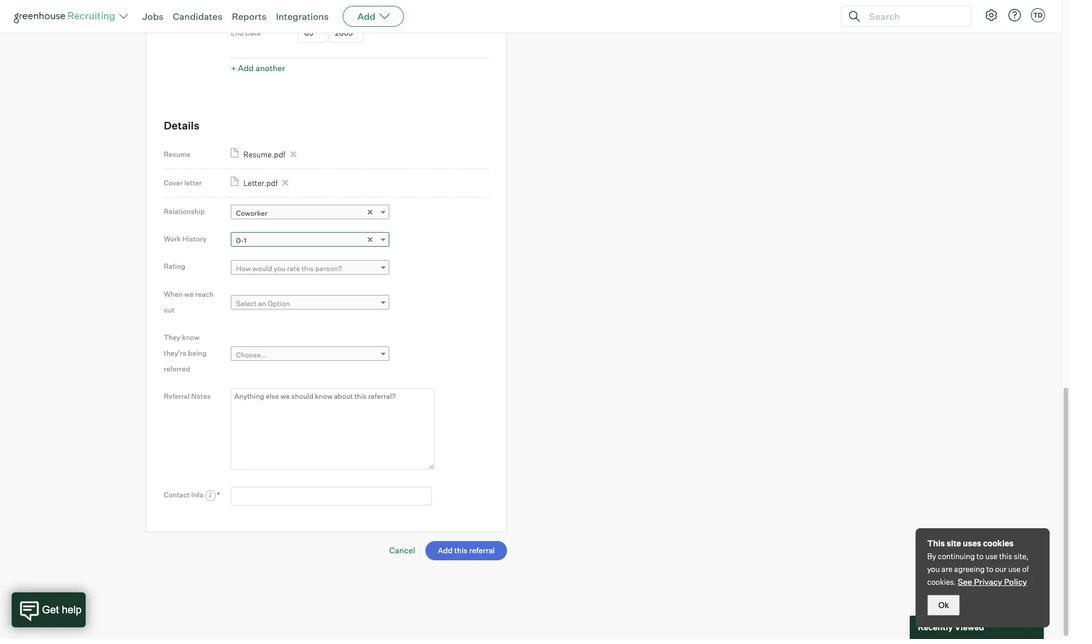 Task type: describe. For each thing, give the bounding box(es) containing it.
they know they're being referred
[[164, 333, 207, 373]]

this site uses cookies
[[928, 538, 1014, 548]]

referred
[[164, 364, 190, 373]]

td button
[[1029, 6, 1048, 24]]

+ add another link
[[231, 63, 285, 73]]

know
[[182, 333, 200, 342]]

start date
[[231, 3, 264, 11]]

letter
[[184, 178, 202, 187]]

date for end date
[[245, 29, 261, 38]]

configure image
[[985, 8, 999, 22]]

reports
[[232, 10, 267, 22]]

cancel link
[[389, 545, 415, 555]]

coworker
[[236, 209, 268, 218]]

letter.pdf
[[244, 178, 278, 188]]

agreeing
[[955, 564, 985, 574]]

see privacy policy link
[[958, 577, 1028, 587]]

recently
[[918, 622, 953, 632]]

choose... link
[[231, 346, 390, 363]]

cover
[[164, 178, 183, 187]]

an
[[258, 299, 266, 308]]

0 vertical spatial to
[[977, 552, 984, 561]]

this
[[928, 538, 945, 548]]

see privacy policy
[[958, 577, 1028, 587]]

would
[[253, 264, 272, 273]]

site,
[[1014, 552, 1029, 561]]

add button
[[343, 6, 404, 27]]

work
[[164, 235, 181, 243]]

cookies.
[[928, 577, 957, 587]]

select
[[236, 299, 257, 308]]

reach
[[195, 290, 214, 298]]

person?
[[315, 264, 342, 273]]

by
[[928, 552, 937, 561]]

resume
[[164, 150, 191, 159]]

this for use
[[1000, 552, 1013, 561]]

resume.pdf
[[244, 150, 286, 159]]

how would you rate this person?
[[236, 264, 342, 273]]

policy
[[1005, 577, 1028, 587]]

coworker link
[[231, 205, 390, 222]]

end date
[[231, 29, 261, 38]]

they're
[[164, 349, 187, 357]]

option
[[268, 299, 290, 308]]

0 vertical spatial use
[[986, 552, 998, 561]]

start
[[231, 3, 247, 11]]

being
[[188, 349, 207, 357]]

date for start date
[[249, 3, 264, 11]]

+
[[231, 63, 236, 73]]

select an option link
[[231, 295, 390, 312]]

this for rate
[[302, 264, 314, 273]]

0-1 link
[[231, 232, 390, 249]]

info
[[191, 490, 204, 499]]

cover letter
[[164, 178, 202, 187]]

notes
[[191, 392, 211, 400]]

our
[[996, 564, 1007, 574]]

contact info
[[164, 490, 205, 499]]

of
[[1023, 564, 1029, 574]]

when
[[164, 290, 183, 298]]



Task type: vqa. For each thing, say whether or not it's contained in the screenshot.
Choose...
yes



Task type: locate. For each thing, give the bounding box(es) containing it.
history
[[183, 235, 207, 243]]

select an option
[[236, 299, 290, 308]]

None submit
[[426, 541, 507, 560]]

0 vertical spatial this
[[302, 264, 314, 273]]

uses
[[963, 538, 982, 548]]

add
[[358, 10, 376, 22], [238, 63, 254, 73]]

rating
[[164, 262, 185, 271]]

yyyy text field for end date
[[329, 24, 364, 43]]

1 vertical spatial date
[[245, 29, 261, 38]]

1 vertical spatial use
[[1009, 564, 1021, 574]]

YYYY text field
[[329, 0, 364, 16], [329, 24, 364, 43]]

MM text field
[[298, 0, 327, 16], [298, 24, 327, 43]]

0 vertical spatial you
[[274, 264, 286, 273]]

cookies
[[984, 538, 1014, 548]]

1 horizontal spatial this
[[1000, 552, 1013, 561]]

1
[[244, 236, 247, 245]]

td button
[[1032, 8, 1046, 22]]

0 horizontal spatial this
[[302, 264, 314, 273]]

date right end
[[245, 29, 261, 38]]

1 vertical spatial yyyy text field
[[329, 24, 364, 43]]

referral
[[164, 392, 190, 400]]

how
[[236, 264, 251, 273]]

by continuing to use this site, you are agreeing to our use of cookies.
[[928, 552, 1029, 587]]

2 yyyy text field from the top
[[329, 24, 364, 43]]

viewed
[[955, 622, 985, 632]]

out
[[164, 305, 175, 314]]

you left rate
[[274, 264, 286, 273]]

greenhouse recruiting image
[[14, 9, 119, 23]]

jobs link
[[142, 10, 164, 22]]

you inside by continuing to use this site, you are agreeing to our use of cookies.
[[928, 564, 940, 574]]

Referral Notes text field
[[231, 388, 435, 470]]

this
[[302, 264, 314, 273], [1000, 552, 1013, 561]]

work history
[[164, 235, 207, 243]]

how would you rate this person? link
[[231, 260, 390, 277]]

continuing
[[938, 552, 975, 561]]

yyyy text field for start date
[[329, 0, 364, 16]]

you down 'by'
[[928, 564, 940, 574]]

1 horizontal spatial use
[[1009, 564, 1021, 574]]

to left our
[[987, 564, 994, 574]]

relationship
[[164, 207, 205, 216]]

when we reach out
[[164, 290, 214, 314]]

jobs
[[142, 10, 164, 22]]

1 vertical spatial mm text field
[[298, 24, 327, 43]]

privacy
[[975, 577, 1003, 587]]

you
[[274, 264, 286, 273], [928, 564, 940, 574]]

site
[[947, 538, 962, 548]]

referral notes
[[164, 392, 211, 400]]

add inside popup button
[[358, 10, 376, 22]]

contact
[[164, 490, 190, 499]]

0 vertical spatial yyyy text field
[[329, 0, 364, 16]]

1 mm text field from the top
[[298, 0, 327, 16]]

2 mm text field from the top
[[298, 24, 327, 43]]

use left of
[[1009, 564, 1021, 574]]

date right start
[[249, 3, 264, 11]]

candidates
[[173, 10, 223, 22]]

cancel
[[389, 545, 415, 555]]

0 horizontal spatial you
[[274, 264, 286, 273]]

to
[[977, 552, 984, 561], [987, 564, 994, 574]]

ok button
[[928, 595, 960, 616]]

0 horizontal spatial use
[[986, 552, 998, 561]]

details
[[164, 119, 200, 132]]

0-1
[[236, 236, 247, 245]]

reports link
[[232, 10, 267, 22]]

this right rate
[[302, 264, 314, 273]]

1 yyyy text field from the top
[[329, 0, 364, 16]]

0 vertical spatial add
[[358, 10, 376, 22]]

0 horizontal spatial add
[[238, 63, 254, 73]]

td
[[1034, 11, 1043, 19]]

ok
[[939, 601, 949, 610]]

recently viewed
[[918, 622, 985, 632]]

None file field
[[14, 583, 162, 595], [0, 598, 148, 610], [14, 583, 162, 595], [0, 598, 148, 610]]

are
[[942, 564, 953, 574]]

education element
[[231, 0, 489, 77]]

1 horizontal spatial add
[[358, 10, 376, 22]]

integrations link
[[276, 10, 329, 22]]

*
[[217, 490, 220, 499]]

choose...
[[236, 350, 267, 359]]

use down cookies
[[986, 552, 998, 561]]

this up our
[[1000, 552, 1013, 561]]

rate
[[287, 264, 300, 273]]

1 vertical spatial this
[[1000, 552, 1013, 561]]

+ add another
[[231, 63, 285, 73]]

integrations
[[276, 10, 329, 22]]

1 horizontal spatial to
[[987, 564, 994, 574]]

end
[[231, 29, 244, 38]]

1 vertical spatial you
[[928, 564, 940, 574]]

another
[[256, 63, 285, 73]]

Search text field
[[867, 8, 961, 25]]

see
[[958, 577, 973, 587]]

0 vertical spatial mm text field
[[298, 0, 327, 16]]

mm text field for start date
[[298, 0, 327, 16]]

date
[[249, 3, 264, 11], [245, 29, 261, 38]]

1 vertical spatial add
[[238, 63, 254, 73]]

they
[[164, 333, 181, 342]]

0-
[[236, 236, 244, 245]]

candidates link
[[173, 10, 223, 22]]

add inside education "element"
[[238, 63, 254, 73]]

1 horizontal spatial you
[[928, 564, 940, 574]]

this inside by continuing to use this site, you are agreeing to our use of cookies.
[[1000, 552, 1013, 561]]

use
[[986, 552, 998, 561], [1009, 564, 1021, 574]]

0 vertical spatial date
[[249, 3, 264, 11]]

to down uses
[[977, 552, 984, 561]]

None text field
[[231, 487, 432, 506]]

mm text field for end date
[[298, 24, 327, 43]]

0 horizontal spatial to
[[977, 552, 984, 561]]

we
[[184, 290, 194, 298]]

1 vertical spatial to
[[987, 564, 994, 574]]



